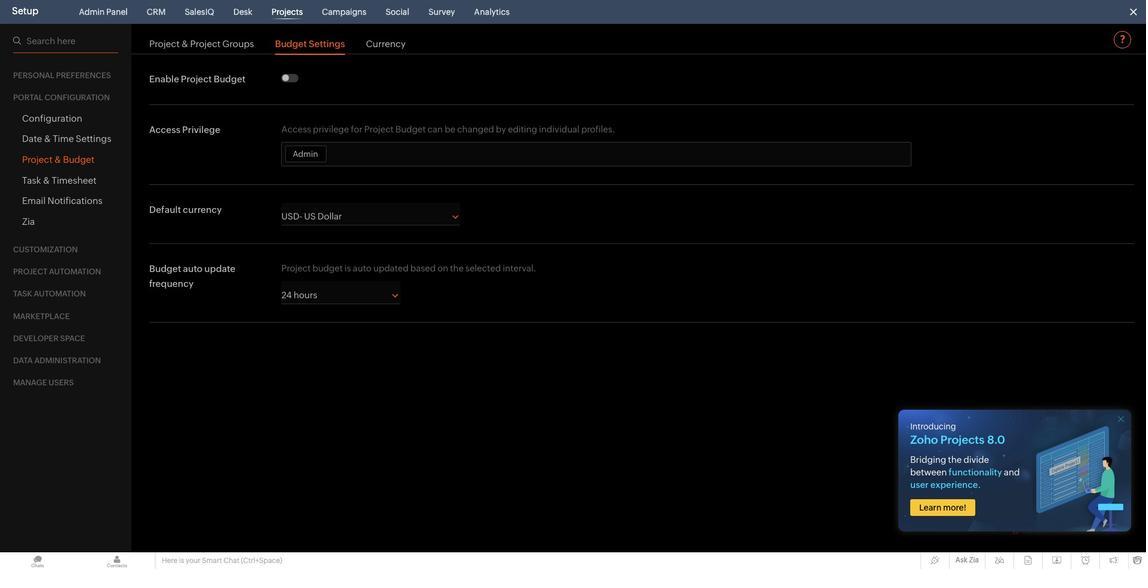 Task type: locate. For each thing, give the bounding box(es) containing it.
your
[[186, 557, 201, 566]]

projects link
[[267, 0, 308, 24]]

ask zia
[[956, 557, 979, 565]]

admin panel link
[[74, 0, 132, 24]]

(ctrl+space)
[[241, 557, 282, 566]]

projects
[[272, 7, 303, 17]]

campaigns
[[322, 7, 367, 17]]

contacts image
[[79, 553, 155, 570]]

smart
[[202, 557, 222, 566]]

analytics
[[474, 7, 510, 17]]

is
[[179, 557, 184, 566]]

ask
[[956, 557, 968, 565]]

desk
[[233, 7, 252, 17]]

chat
[[224, 557, 240, 566]]

survey link
[[424, 0, 460, 24]]

crm
[[147, 7, 166, 17]]



Task type: describe. For each thing, give the bounding box(es) containing it.
campaigns link
[[317, 0, 371, 24]]

here is your smart chat (ctrl+space)
[[162, 557, 282, 566]]

crm link
[[142, 0, 170, 24]]

zia
[[970, 557, 979, 565]]

salesiq link
[[180, 0, 219, 24]]

social
[[386, 7, 409, 17]]

salesiq
[[185, 7, 214, 17]]

admin panel
[[79, 7, 128, 17]]

desk link
[[229, 0, 257, 24]]

chats image
[[0, 553, 75, 570]]

setup
[[12, 5, 38, 17]]

survey
[[429, 7, 455, 17]]

admin
[[79, 7, 105, 17]]

here
[[162, 557, 178, 566]]

analytics link
[[470, 0, 515, 24]]

social link
[[381, 0, 414, 24]]

panel
[[106, 7, 128, 17]]



